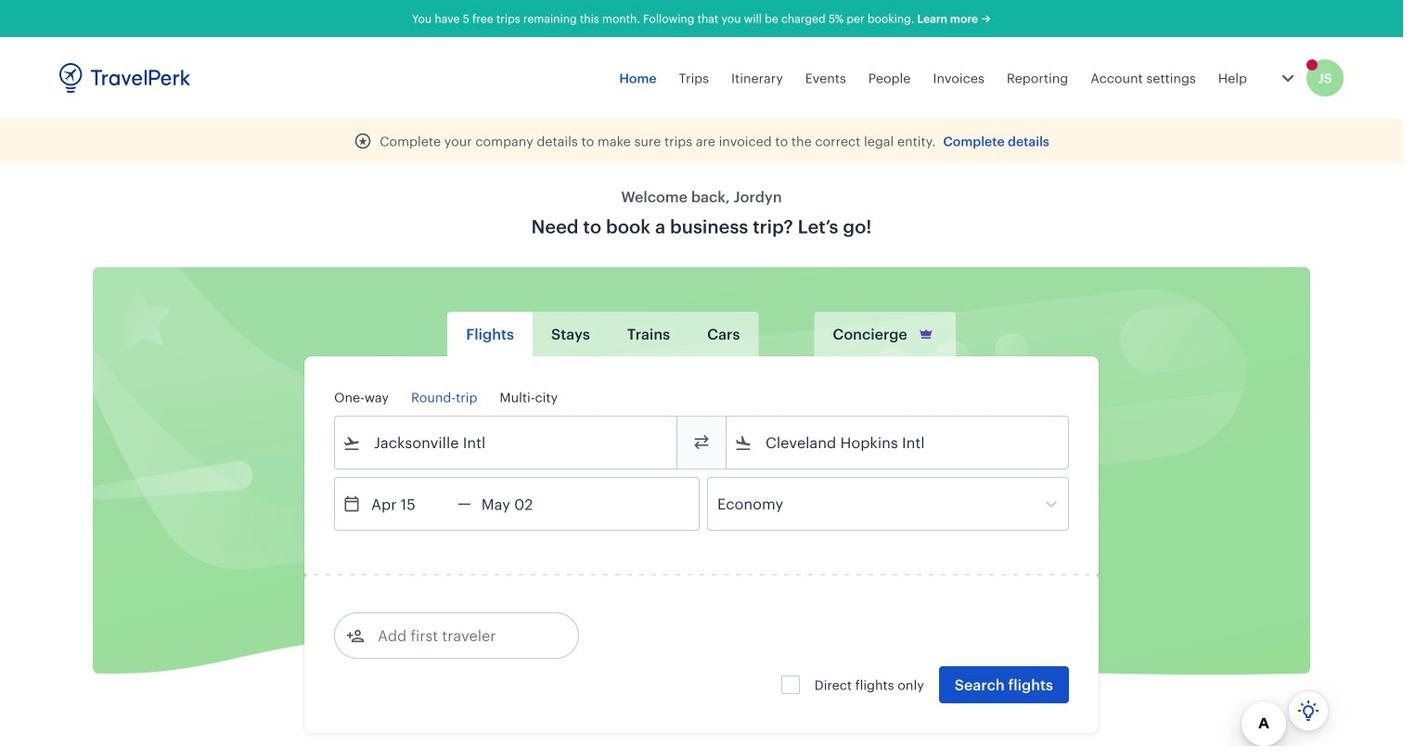 Task type: locate. For each thing, give the bounding box(es) containing it.
From search field
[[361, 428, 653, 458]]

To search field
[[753, 428, 1044, 458]]

Add first traveler search field
[[365, 621, 558, 651]]



Task type: describe. For each thing, give the bounding box(es) containing it.
Return text field
[[471, 478, 568, 530]]

Depart text field
[[361, 478, 458, 530]]



